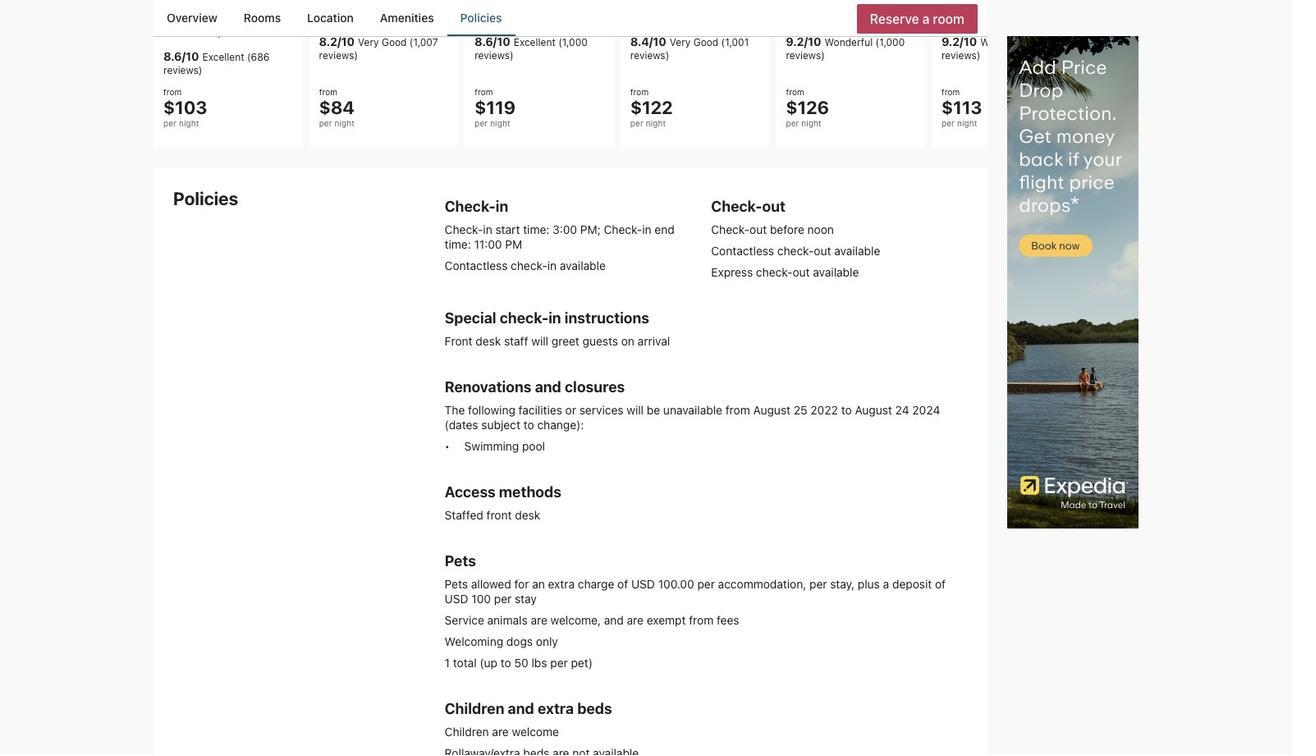 Task type: locate. For each thing, give the bounding box(es) containing it.
special check-in instructions front desk staff will greet guests on arrival
[[445, 309, 670, 348]]

in up "11:00"
[[483, 222, 492, 236]]

from for $119
[[475, 87, 493, 97]]

airport inside the "1 out of 30" element
[[206, 26, 237, 39]]

xsmall image
[[942, 11, 955, 24]]

3 out of 30 element
[[465, 0, 614, 149]]

service
[[445, 613, 484, 627]]

wonderful (1,052 reviews)
[[942, 36, 1060, 61]]

from down wonderful (1,000 reviews)
[[786, 87, 804, 97]]

0 horizontal spatial of
[[617, 577, 628, 591]]

night down very good (1,001 reviews)
[[646, 118, 666, 128]]

0 horizontal spatial wonderful
[[825, 36, 873, 48]]

very for 8.4/10
[[670, 36, 691, 48]]

contactless inside check-in check-in start time: 3:00 pm; check-in end time: 11:00 pm contactless check-in available
[[445, 259, 508, 272]]

shuttle inside 2 out of 30 element
[[396, 11, 428, 24]]

for
[[514, 577, 529, 591]]

closures
[[565, 378, 625, 396]]

list
[[154, 0, 987, 36]]

night inside from $113 per night
[[957, 118, 977, 128]]

2 horizontal spatial and
[[604, 613, 624, 627]]

free inside 5 out of 30 element
[[806, 11, 826, 24]]

reviews) for $113
[[942, 49, 980, 61]]

11:00
[[474, 237, 502, 251]]

and
[[535, 378, 561, 396], [604, 613, 624, 627], [508, 700, 534, 717]]

from down excellent (686 reviews)
[[163, 87, 182, 97]]

1 pets from the top
[[445, 552, 476, 570]]

good inside very good (1,007 reviews)
[[382, 36, 407, 48]]

1
[[445, 656, 450, 670]]

1 out of 30 element
[[154, 0, 303, 149]]

excellent left (686
[[202, 51, 244, 63]]

time: left "11:00"
[[445, 237, 471, 251]]

0 horizontal spatial a
[[883, 577, 889, 591]]

reviews) inside very good (1,001 reviews)
[[630, 49, 669, 61]]

pets up allowed
[[445, 552, 476, 570]]

in up greet
[[548, 309, 561, 327]]

reserve a room
[[870, 11, 965, 26]]

pm
[[505, 237, 522, 251]]

a inside pets pets allowed for an extra charge of usd 100.00 per accommodation, per stay, plus a deposit of usd 100 per stay service animals are welcome, and are exempt from fees welcoming dogs only 1 total (up to 50 lbs per pet)
[[883, 577, 889, 591]]

(1,000
[[558, 36, 588, 48], [876, 36, 905, 48]]

1 horizontal spatial a
[[922, 11, 930, 26]]

airport up very good (1,007 reviews)
[[362, 11, 393, 24]]

wonderful inside wonderful (1,000 reviews)
[[825, 36, 873, 48]]

night inside from $126 per night
[[801, 118, 822, 128]]

1 vertical spatial time:
[[445, 237, 471, 251]]

0 vertical spatial pets
[[445, 552, 476, 570]]

night inside from $119 per night
[[490, 118, 510, 128]]

night down excellent (686 reviews)
[[179, 118, 199, 128]]

shuttle inside 6 out of 30 'element'
[[1018, 11, 1050, 24]]

in up start
[[496, 198, 508, 215]]

good down 'amenities'
[[382, 36, 407, 48]]

in
[[496, 198, 508, 215], [483, 222, 492, 236], [642, 222, 651, 236], [547, 259, 557, 272], [548, 309, 561, 327]]

staff
[[504, 334, 528, 348]]

1 horizontal spatial august
[[855, 403, 892, 417]]

0 horizontal spatial desk
[[476, 334, 501, 348]]

0 horizontal spatial good
[[382, 36, 407, 48]]

5 night from the left
[[801, 118, 822, 128]]

xsmall image inside 2 out of 30 element
[[319, 11, 332, 24]]

check- up the staff
[[500, 309, 548, 327]]

shuttle for $119
[[551, 11, 583, 24]]

free up 8.2/10
[[339, 11, 359, 24]]

free airport shuttle inside 5 out of 30 element
[[806, 11, 895, 24]]

reserve
[[870, 11, 919, 26]]

unavailable
[[663, 403, 722, 417]]

good left (1,001
[[693, 36, 718, 48]]

desk
[[476, 334, 501, 348], [515, 508, 540, 522]]

night for $119
[[490, 118, 510, 128]]

check- inside special check-in instructions front desk staff will greet guests on arrival
[[500, 309, 548, 327]]

from inside from $122 per night
[[630, 87, 649, 97]]

1 horizontal spatial 8.6/10
[[475, 34, 510, 48]]

1 horizontal spatial 9.2/10
[[942, 34, 977, 48]]

reviews) for $126
[[786, 49, 825, 61]]

night for $113
[[957, 118, 977, 128]]

shuttle inside 5 out of 30 element
[[863, 11, 895, 24]]

8.2/10
[[319, 34, 355, 48]]

night down wonderful (1,052 reviews)
[[957, 118, 977, 128]]

0 horizontal spatial very
[[358, 36, 379, 48]]

shuttle up wonderful (1,000 reviews)
[[863, 11, 895, 24]]

8.6/10 inside 3 out of 30 element
[[475, 34, 510, 48]]

from down 8.4/10
[[630, 87, 649, 97]]

airport for $126
[[829, 11, 860, 24]]

a left xsmall image
[[922, 11, 930, 26]]

0 horizontal spatial are
[[492, 725, 509, 739]]

extra right an
[[548, 577, 575, 591]]

will inside the following facilities or services will be unavailable from august 25 2022 to august 24 2024 (dates subject to change):
[[627, 403, 644, 417]]

free down next property image
[[961, 11, 982, 24]]

wonderful
[[825, 36, 873, 48], [980, 36, 1028, 48]]

from right unavailable
[[725, 403, 750, 417]]

4 night from the left
[[646, 118, 666, 128]]

reviews) inside excellent (686 reviews)
[[163, 64, 202, 76]]

1 vertical spatial desk
[[515, 508, 540, 522]]

0 vertical spatial extra
[[548, 577, 575, 591]]

excellent inside excellent (1,000 reviews)
[[514, 36, 556, 48]]

100
[[472, 592, 491, 606]]

from inside from $126 per night
[[786, 87, 804, 97]]

excellent for $103
[[202, 51, 244, 63]]

and up facilities
[[535, 378, 561, 396]]

8.6/10
[[475, 34, 510, 48], [163, 49, 199, 63]]

excellent inside excellent (686 reviews)
[[202, 51, 244, 63]]

reviews) down policies link
[[475, 49, 514, 61]]

free down pool
[[183, 26, 204, 39]]

xsmall image
[[942, 0, 955, 11], [319, 11, 332, 24], [475, 11, 488, 24], [163, 13, 176, 26], [163, 26, 176, 39]]

available
[[834, 244, 880, 258], [560, 259, 606, 272], [813, 265, 859, 279]]

swimming pool
[[464, 439, 545, 453]]

desk left the staff
[[476, 334, 501, 348]]

0 horizontal spatial excellent
[[202, 51, 244, 63]]

1 horizontal spatial excellent
[[514, 36, 556, 48]]

4 out of 30 element
[[620, 0, 769, 149]]

3 night from the left
[[490, 118, 510, 128]]

2 9.2/10 from the left
[[942, 34, 977, 48]]

6 night from the left
[[957, 118, 977, 128]]

0 horizontal spatial contactless
[[445, 259, 508, 272]]

2 wonderful from the left
[[980, 36, 1028, 48]]

check-
[[445, 198, 496, 215], [711, 198, 762, 215], [445, 222, 483, 236], [604, 222, 642, 236], [711, 222, 750, 236]]

1 horizontal spatial of
[[935, 577, 946, 591]]

1 horizontal spatial will
[[627, 403, 644, 417]]

1 night from the left
[[179, 118, 199, 128]]

shuttle inside 3 out of 30 element
[[551, 11, 583, 24]]

free inside the "1 out of 30" element
[[183, 26, 204, 39]]

contactless down "11:00"
[[445, 259, 508, 272]]

2022
[[810, 403, 838, 417]]

very good (1,007 reviews)
[[319, 36, 438, 61]]

subject
[[481, 418, 520, 432]]

(1,000 inside excellent (1,000 reviews)
[[558, 36, 588, 48]]

1 horizontal spatial good
[[693, 36, 718, 48]]

location link
[[294, 0, 367, 36]]

2 horizontal spatial to
[[841, 403, 852, 417]]

and up welcome
[[508, 700, 534, 717]]

policies
[[460, 11, 502, 25], [173, 188, 238, 209]]

2 children from the top
[[445, 725, 489, 739]]

desk inside special check-in instructions front desk staff will greet guests on arrival
[[476, 334, 501, 348]]

swimming pool list item
[[445, 439, 968, 454]]

(1,000 left 8.4/10
[[558, 36, 588, 48]]

free inside 2 out of 30 element
[[339, 11, 359, 24]]

very right 8.4/10
[[670, 36, 691, 48]]

night inside from $103 per night
[[179, 118, 199, 128]]

1 horizontal spatial wonderful
[[980, 36, 1028, 48]]

1 horizontal spatial to
[[523, 418, 534, 432]]

free for $119
[[494, 11, 515, 24]]

end
[[655, 222, 675, 236]]

and right welcome,
[[604, 613, 624, 627]]

wonderful left (1,052 on the right top of page
[[980, 36, 1028, 48]]

policies inside list
[[460, 11, 502, 25]]

pool
[[183, 13, 203, 26]]

free airport shuttle for $119
[[494, 11, 583, 24]]

extra up welcome
[[538, 700, 574, 717]]

very inside very good (1,001 reviews)
[[670, 36, 691, 48]]

0 vertical spatial and
[[535, 378, 561, 396]]

1 horizontal spatial very
[[670, 36, 691, 48]]

xsmall image up excellent (1,000 reviews)
[[475, 11, 488, 24]]

per inside from $103 per night
[[163, 118, 176, 128]]

xsmall image left next property image
[[942, 0, 955, 11]]

very inside very good (1,007 reviews)
[[358, 36, 379, 48]]

xsmall image up 8.2/10
[[319, 11, 332, 24]]

1 vertical spatial contactless
[[445, 259, 508, 272]]

free airport shuttle inside 3 out of 30 element
[[494, 11, 583, 24]]

0 vertical spatial a
[[922, 11, 930, 26]]

children for children are welcome
[[445, 725, 489, 739]]

1 vertical spatial children
[[445, 725, 489, 739]]

reviews) down 8.2/10
[[319, 49, 358, 61]]

0 vertical spatial children
[[445, 700, 504, 717]]

wonderful down reserve
[[825, 36, 873, 48]]

excellent up from $119 per night on the left top of the page
[[514, 36, 556, 48]]

front
[[486, 508, 512, 522]]

facilities
[[518, 403, 562, 417]]

free airport shuttle up excellent (686 reviews)
[[183, 26, 272, 39]]

from inside from $84 per night
[[319, 87, 337, 97]]

reviews) up from $103 per night
[[163, 64, 202, 76]]

(686
[[247, 51, 270, 63]]

reviews) down room
[[942, 49, 980, 61]]

of right 'charge'
[[617, 577, 628, 591]]

1 horizontal spatial (1,000
[[876, 36, 905, 48]]

august left 25
[[753, 403, 790, 417]]

free airport shuttle down next property image
[[961, 11, 1050, 24]]

from inside from $119 per night
[[475, 87, 493, 97]]

1 horizontal spatial desk
[[515, 508, 540, 522]]

free up excellent (1,000 reviews)
[[494, 11, 515, 24]]

airport down next property image
[[984, 11, 1015, 24]]

1 vertical spatial to
[[523, 418, 534, 432]]

1 vertical spatial and
[[604, 613, 624, 627]]

before
[[770, 222, 804, 236]]

2 vertical spatial and
[[508, 700, 534, 717]]

1 vertical spatial a
[[883, 577, 889, 591]]

are up only
[[531, 613, 547, 627]]

1 horizontal spatial policies
[[460, 11, 502, 25]]

2 night from the left
[[335, 118, 355, 128]]

8.6/10 up from $119 per night on the left top of the page
[[475, 34, 510, 48]]

from inside from $103 per night
[[163, 87, 182, 97]]

check- right express
[[756, 265, 793, 279]]

the
[[445, 403, 465, 417]]

free airport shuttle up wonderful (1,000 reviews)
[[806, 11, 895, 24]]

extra
[[548, 577, 575, 591], [538, 700, 574, 717]]

stay,
[[830, 577, 855, 591]]

9.2/10 for $113
[[942, 34, 977, 48]]

free airport shuttle inside 2 out of 30 element
[[339, 11, 428, 24]]

night down wonderful (1,000 reviews)
[[801, 118, 822, 128]]

0 vertical spatial to
[[841, 403, 852, 417]]

from $122 per night
[[630, 87, 673, 128]]

are left welcome
[[492, 725, 509, 739]]

excellent (1,000 reviews)
[[475, 36, 588, 61]]

2 vertical spatial to
[[501, 656, 511, 670]]

from for $126
[[786, 87, 804, 97]]

welcome
[[512, 725, 559, 739]]

8.6/10 down pool
[[163, 49, 199, 63]]

from inside from $113 per night
[[942, 87, 960, 97]]

1 wonderful from the left
[[825, 36, 873, 48]]

free airport shuttle up very good (1,007 reviews)
[[339, 11, 428, 24]]

1 horizontal spatial are
[[531, 613, 547, 627]]

3:00
[[553, 222, 577, 236]]

very
[[358, 36, 379, 48], [670, 36, 691, 48]]

1 good from the left
[[382, 36, 407, 48]]

0 horizontal spatial 9.2/10
[[786, 34, 821, 48]]

excellent
[[514, 36, 556, 48], [202, 51, 244, 63]]

children and extra beds
[[445, 700, 612, 717]]

reviews) for $103
[[163, 64, 202, 76]]

check- down pm
[[511, 259, 547, 272]]

good
[[382, 36, 407, 48], [693, 36, 718, 48]]

1 vertical spatial will
[[627, 403, 644, 417]]

exempt
[[647, 613, 686, 627]]

reviews) inside excellent (1,000 reviews)
[[475, 49, 514, 61]]

free inside 6 out of 30 'element'
[[961, 11, 982, 24]]

are
[[531, 613, 547, 627], [627, 613, 644, 627], [492, 725, 509, 739]]

2 pets from the top
[[445, 577, 468, 591]]

9.2/10 up $126
[[786, 34, 821, 48]]

of right deposit
[[935, 577, 946, 591]]

renovations
[[445, 378, 532, 396]]

shuttle up (1,052 on the right top of page
[[1018, 11, 1050, 24]]

wonderful inside wonderful (1,052 reviews)
[[980, 36, 1028, 48]]

pet)
[[571, 656, 593, 670]]

1 vertical spatial usd
[[445, 592, 468, 606]]

will right the staff
[[531, 334, 548, 348]]

night down very good (1,007 reviews)
[[335, 118, 355, 128]]

per inside from $113 per night
[[942, 118, 955, 128]]

time:
[[523, 222, 549, 236], [445, 237, 471, 251]]

to right 2022
[[841, 403, 852, 417]]

2 (1,000 from the left
[[876, 36, 905, 48]]

pm;
[[580, 222, 601, 236]]

from down 8.2/10
[[319, 87, 337, 97]]

0 horizontal spatial august
[[753, 403, 790, 417]]

0 vertical spatial policies
[[460, 11, 502, 25]]

0 horizontal spatial to
[[501, 656, 511, 670]]

to down facilities
[[523, 418, 534, 432]]

free airport shuttle up excellent (1,000 reviews)
[[494, 11, 583, 24]]

a
[[922, 11, 930, 26], [883, 577, 889, 591]]

1 vertical spatial pets
[[445, 577, 468, 591]]

usd left 100.00
[[631, 577, 655, 591]]

children
[[445, 700, 504, 717], [445, 725, 489, 739]]

desk down methods
[[515, 508, 540, 522]]

(1,000 for $119
[[558, 36, 588, 48]]

august left 24
[[855, 403, 892, 417]]

will left be
[[627, 403, 644, 417]]

1 horizontal spatial contactless
[[711, 244, 774, 258]]

0 vertical spatial time:
[[523, 222, 549, 236]]

0 vertical spatial will
[[531, 334, 548, 348]]

good inside very good (1,001 reviews)
[[693, 36, 718, 48]]

from down wonderful (1,052 reviews)
[[942, 87, 960, 97]]

shuttle down rooms
[[240, 26, 272, 39]]

from down excellent (1,000 reviews)
[[475, 87, 493, 97]]

2 good from the left
[[693, 36, 718, 48]]

airport up wonderful (1,000 reviews)
[[829, 11, 860, 24]]

1 9.2/10 from the left
[[786, 34, 821, 48]]

6 out of 30 element
[[932, 0, 1081, 149]]

free up wonderful (1,000 reviews)
[[806, 11, 826, 24]]

night for $122
[[646, 118, 666, 128]]

(1,000 down reserve
[[876, 36, 905, 48]]

0 vertical spatial desk
[[476, 334, 501, 348]]

wonderful for $126
[[825, 36, 873, 48]]

0 vertical spatial excellent
[[514, 36, 556, 48]]

reviews) inside wonderful (1,000 reviews)
[[786, 49, 825, 61]]

1 (1,000 from the left
[[558, 36, 588, 48]]

from left fees
[[689, 613, 714, 627]]

airport inside 6 out of 30 'element'
[[984, 11, 1015, 24]]

(1,000 inside wonderful (1,000 reviews)
[[876, 36, 905, 48]]

2 very from the left
[[670, 36, 691, 48]]

8.6/10 inside the "1 out of 30" element
[[163, 49, 199, 63]]

rooms link
[[231, 0, 294, 36]]

0 horizontal spatial and
[[508, 700, 534, 717]]

$103
[[163, 97, 207, 118]]

from for $113
[[942, 87, 960, 97]]

9.2/10 inside 5 out of 30 element
[[786, 34, 821, 48]]

8.6/10 for $119
[[475, 34, 510, 48]]

0 horizontal spatial (1,000
[[558, 36, 588, 48]]

night inside from $122 per night
[[646, 118, 666, 128]]

0 vertical spatial 8.6/10
[[475, 34, 510, 48]]

1 august from the left
[[753, 403, 790, 417]]

airport
[[362, 11, 393, 24], [518, 11, 549, 24], [829, 11, 860, 24], [984, 11, 1015, 24], [206, 26, 237, 39]]

0 vertical spatial contactless
[[711, 244, 774, 258]]

will
[[531, 334, 548, 348], [627, 403, 644, 417]]

airport inside 5 out of 30 element
[[829, 11, 860, 24]]

total
[[453, 656, 477, 670]]

free inside 3 out of 30 element
[[494, 11, 515, 24]]

1 children from the top
[[445, 700, 504, 717]]

access
[[445, 483, 496, 501]]

0 horizontal spatial will
[[531, 334, 548, 348]]

9.2/10 down room
[[942, 34, 977, 48]]

1 vertical spatial 8.6/10
[[163, 49, 199, 63]]

1 vertical spatial excellent
[[202, 51, 244, 63]]

are left "exempt"
[[627, 613, 644, 627]]

children down children and extra beds
[[445, 725, 489, 739]]

excellent for $119
[[514, 36, 556, 48]]

0 horizontal spatial 8.6/10
[[163, 49, 199, 63]]

good for 8.2/10
[[382, 36, 407, 48]]

night inside from $84 per night
[[335, 118, 355, 128]]

shuttle up excellent (1,000 reviews)
[[551, 11, 583, 24]]

airport up excellent (1,000 reviews)
[[518, 11, 549, 24]]

time: right start
[[523, 222, 549, 236]]

check-
[[777, 244, 814, 258], [511, 259, 547, 272], [756, 265, 793, 279], [500, 309, 548, 327]]

night down excellent (1,000 reviews)
[[490, 118, 510, 128]]

50
[[514, 656, 528, 670]]

9.2/10 inside 6 out of 30 'element'
[[942, 34, 977, 48]]

contactless up express
[[711, 244, 774, 258]]

reviews) for $119
[[475, 49, 514, 61]]

1 horizontal spatial and
[[535, 378, 561, 396]]

or
[[565, 403, 576, 417]]

children up children are welcome
[[445, 700, 504, 717]]

airport inside 2 out of 30 element
[[362, 11, 393, 24]]

a right plus
[[883, 577, 889, 591]]

pets left allowed
[[445, 577, 468, 591]]

free airport shuttle for $84
[[339, 11, 428, 24]]

1 very from the left
[[358, 36, 379, 48]]

reviews) up $126
[[786, 49, 825, 61]]

1 vertical spatial extra
[[538, 700, 574, 717]]

contactless
[[711, 244, 774, 258], [445, 259, 508, 272]]

reviews) down 8.4/10
[[630, 49, 669, 61]]

list containing overview
[[154, 0, 987, 36]]

amenities
[[380, 11, 434, 25]]

airport inside 3 out of 30 element
[[518, 11, 549, 24]]

very right 8.2/10
[[358, 36, 379, 48]]

reviews) inside wonderful (1,052 reviews)
[[942, 49, 980, 61]]

usd up service
[[445, 592, 468, 606]]

0 horizontal spatial time:
[[445, 237, 471, 251]]

from $103 per night
[[163, 87, 207, 128]]

per inside from $126 per night
[[786, 118, 799, 128]]

1 vertical spatial policies
[[173, 188, 238, 209]]

1 horizontal spatial usd
[[631, 577, 655, 591]]



Task type: vqa. For each thing, say whether or not it's contained in the screenshot.
6th night from right
yes



Task type: describe. For each thing, give the bounding box(es) containing it.
animals
[[487, 613, 528, 627]]

the following facilities or services will be unavailable from august 25 2022 to august 24 2024 (dates subject to change):
[[445, 403, 940, 432]]

check- inside check-in check-in start time: 3:00 pm; check-in end time: 11:00 pm contactless check-in available
[[511, 259, 547, 272]]

welcoming
[[445, 634, 503, 648]]

free for $84
[[339, 11, 359, 24]]

(1,007
[[409, 36, 438, 48]]

policies link
[[447, 0, 515, 36]]

rooms
[[244, 11, 281, 25]]

contactless inside check-out check-out before noon contactless check-out available express check-out available
[[711, 244, 774, 258]]

desk inside access methods staffed front desk
[[515, 508, 540, 522]]

to inside pets pets allowed for an extra charge of usd 100.00 per accommodation, per stay, plus a deposit of usd 100 per stay service animals are welcome, and are exempt from fees welcoming dogs only 1 total (up to 50 lbs per pet)
[[501, 656, 511, 670]]

night for $84
[[335, 118, 355, 128]]

from for $122
[[630, 87, 649, 97]]

and inside pets pets allowed for an extra charge of usd 100.00 per accommodation, per stay, plus a deposit of usd 100 per stay service animals are welcome, and are exempt from fees welcoming dogs only 1 total (up to 50 lbs per pet)
[[604, 613, 624, 627]]

overview
[[167, 11, 217, 25]]

wonderful for $113
[[980, 36, 1028, 48]]

extra inside pets pets allowed for an extra charge of usd 100.00 per accommodation, per stay, plus a deposit of usd 100 per stay service animals are welcome, and are exempt from fees welcoming dogs only 1 total (up to 50 lbs per pet)
[[548, 577, 575, 591]]

greet
[[552, 334, 579, 348]]

next property image
[[978, 0, 997, 2]]

xsmall image inside 3 out of 30 element
[[475, 11, 488, 24]]

only
[[536, 634, 558, 648]]

children are welcome
[[445, 725, 559, 739]]

free airport shuttle inside the "1 out of 30" element
[[183, 26, 272, 39]]

reserve a room button
[[857, 4, 978, 33]]

(1,052
[[1031, 36, 1060, 48]]

charge
[[578, 577, 614, 591]]

an
[[532, 577, 545, 591]]

following
[[468, 403, 515, 417]]

in inside special check-in instructions front desk staff will greet guests on arrival
[[548, 309, 561, 327]]

from $119 per night
[[475, 87, 516, 128]]

pool
[[522, 439, 545, 453]]

deposit
[[892, 577, 932, 591]]

from $126 per night
[[786, 87, 829, 128]]

in down 3:00
[[547, 259, 557, 272]]

overview link
[[154, 0, 231, 36]]

from inside the following facilities or services will be unavailable from august 25 2022 to august 24 2024 (dates subject to change):
[[725, 403, 750, 417]]

5 out of 30 element
[[776, 0, 925, 149]]

25
[[794, 403, 807, 417]]

shuttle inside the "1 out of 30" element
[[240, 26, 272, 39]]

24
[[895, 403, 909, 417]]

8.6/10 for $103
[[163, 49, 199, 63]]

dogs
[[506, 634, 533, 648]]

1 of from the left
[[617, 577, 628, 591]]

beds
[[577, 700, 612, 717]]

night for $103
[[179, 118, 199, 128]]

check-in check-in start time: 3:00 pm; check-in end time: 11:00 pm contactless check-in available
[[445, 198, 675, 272]]

out down before
[[793, 265, 810, 279]]

good for 8.4/10
[[693, 36, 718, 48]]

express
[[711, 265, 753, 279]]

change):
[[537, 418, 584, 432]]

$119
[[475, 97, 516, 118]]

allowed
[[471, 577, 511, 591]]

free airport shuttle inside 6 out of 30 'element'
[[961, 11, 1050, 24]]

accommodation,
[[718, 577, 806, 591]]

access methods staffed front desk
[[445, 483, 561, 522]]

(up
[[480, 656, 497, 670]]

2 of from the left
[[935, 577, 946, 591]]

shuttle for $84
[[396, 11, 428, 24]]

xsmall image down overview on the top left of the page
[[163, 26, 176, 39]]

(dates
[[445, 418, 478, 432]]

fees
[[717, 613, 739, 627]]

front
[[445, 334, 472, 348]]

free for $126
[[806, 11, 826, 24]]

plus
[[858, 577, 880, 591]]

2024
[[912, 403, 940, 417]]

from for $84
[[319, 87, 337, 97]]

per inside from $84 per night
[[319, 118, 332, 128]]

amenities link
[[367, 0, 447, 36]]

2 horizontal spatial are
[[627, 613, 644, 627]]

excellent (686 reviews)
[[163, 51, 270, 76]]

free airport shuttle for $126
[[806, 11, 895, 24]]

9.2/10 for $126
[[786, 34, 821, 48]]

stay
[[515, 592, 537, 606]]

room
[[933, 11, 965, 26]]

(1,001
[[721, 36, 749, 48]]

1 horizontal spatial time:
[[523, 222, 549, 236]]

services
[[579, 403, 623, 417]]

2 out of 30 element
[[309, 0, 458, 149]]

xsmall image inside 6 out of 30 'element'
[[942, 0, 955, 11]]

100.00
[[658, 577, 694, 591]]

out down noon
[[814, 244, 831, 258]]

renovations and closures
[[445, 378, 625, 396]]

shuttle for $126
[[863, 11, 895, 24]]

staffed
[[445, 508, 483, 522]]

airport for $84
[[362, 11, 393, 24]]

special
[[445, 309, 496, 327]]

xsmall image left pool
[[163, 13, 176, 26]]

from for $103
[[163, 87, 182, 97]]

0 vertical spatial usd
[[631, 577, 655, 591]]

2 august from the left
[[855, 403, 892, 417]]

per inside from $119 per night
[[475, 118, 488, 128]]

swimming
[[464, 439, 519, 453]]

from $84 per night
[[319, 87, 355, 128]]

lbs
[[532, 656, 547, 670]]

welcome,
[[550, 613, 601, 627]]

$113
[[942, 97, 982, 118]]

out up before
[[762, 198, 785, 215]]

available inside check-in check-in start time: 3:00 pm; check-in end time: 11:00 pm contactless check-in available
[[560, 259, 606, 272]]

(1,000 for $126
[[876, 36, 905, 48]]

start
[[495, 222, 520, 236]]

0 horizontal spatial usd
[[445, 592, 468, 606]]

very good (1,001 reviews)
[[630, 36, 749, 61]]

airport for $119
[[518, 11, 549, 24]]

very for 8.2/10
[[358, 36, 379, 48]]

and for extra
[[508, 700, 534, 717]]

check- down before
[[777, 244, 814, 258]]

$126
[[786, 97, 829, 118]]

from inside pets pets allowed for an extra charge of usd 100.00 per accommodation, per stay, plus a deposit of usd 100 per stay service animals are welcome, and are exempt from fees welcoming dogs only 1 total (up to 50 lbs per pet)
[[689, 613, 714, 627]]

$122
[[630, 97, 673, 118]]

noon
[[807, 222, 834, 236]]

pets pets allowed for an extra charge of usd 100.00 per accommodation, per stay, plus a deposit of usd 100 per stay service animals are welcome, and are exempt from fees welcoming dogs only 1 total (up to 50 lbs per pet)
[[445, 552, 946, 670]]

from $113 per night
[[942, 87, 982, 128]]

methods
[[499, 483, 561, 501]]

in left end
[[642, 222, 651, 236]]

on
[[621, 334, 634, 348]]

instructions
[[565, 309, 649, 327]]

and for closures
[[535, 378, 561, 396]]

per inside from $122 per night
[[630, 118, 643, 128]]

0 horizontal spatial policies
[[173, 188, 238, 209]]

guests
[[583, 334, 618, 348]]

night for $126
[[801, 118, 822, 128]]

will inside special check-in instructions front desk staff will greet guests on arrival
[[531, 334, 548, 348]]

be
[[647, 403, 660, 417]]

check-out check-out before noon contactless check-out available express check-out available
[[711, 198, 880, 279]]

out left before
[[750, 222, 767, 236]]

8.4/10
[[630, 34, 666, 48]]

a inside button
[[922, 11, 930, 26]]

children for children and extra beds
[[445, 700, 504, 717]]

$84
[[319, 97, 354, 118]]

reviews) inside very good (1,007 reviews)
[[319, 49, 358, 61]]



